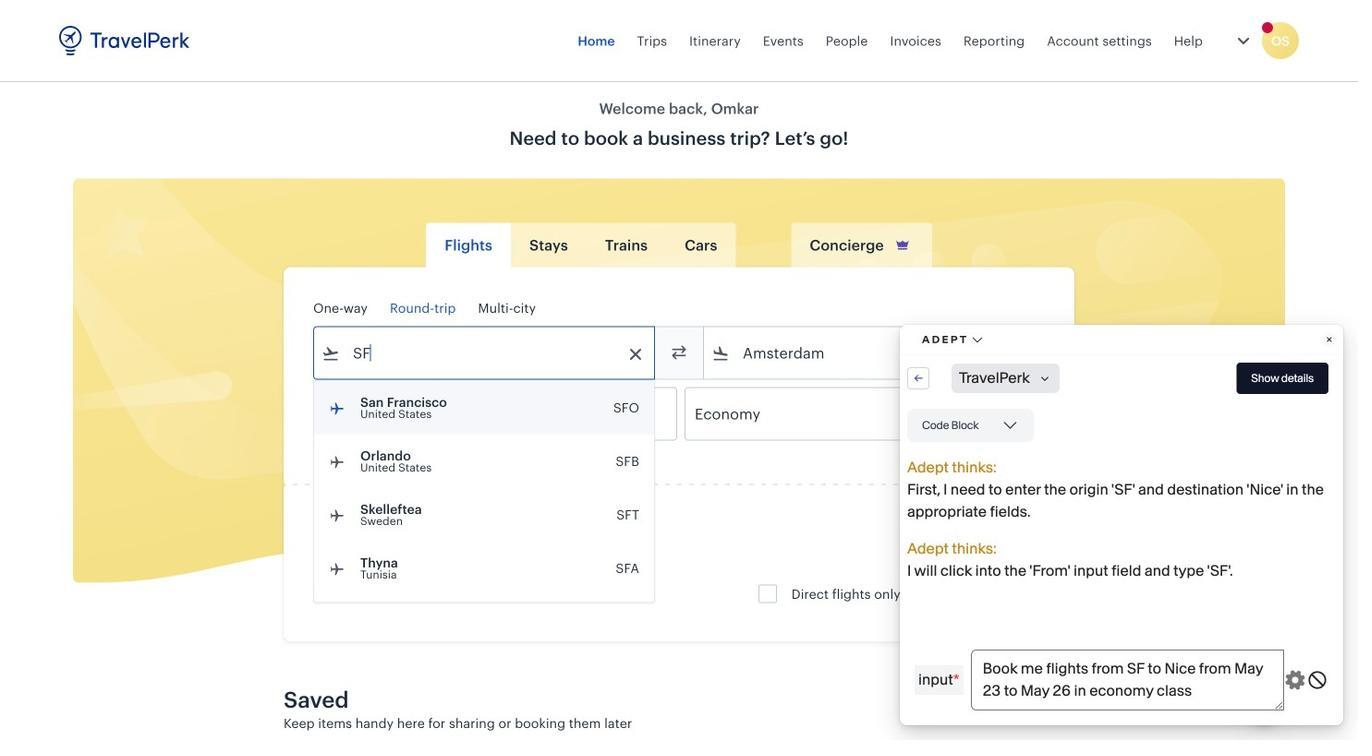 Task type: locate. For each thing, give the bounding box(es) containing it.
Return text field
[[450, 388, 546, 440]]

From search field
[[340, 339, 630, 368]]

Depart text field
[[340, 388, 436, 440]]



Task type: vqa. For each thing, say whether or not it's contained in the screenshot.
DEPART text box
yes



Task type: describe. For each thing, give the bounding box(es) containing it.
To search field
[[730, 339, 1020, 368]]

Add first traveler search field
[[344, 531, 536, 560]]



